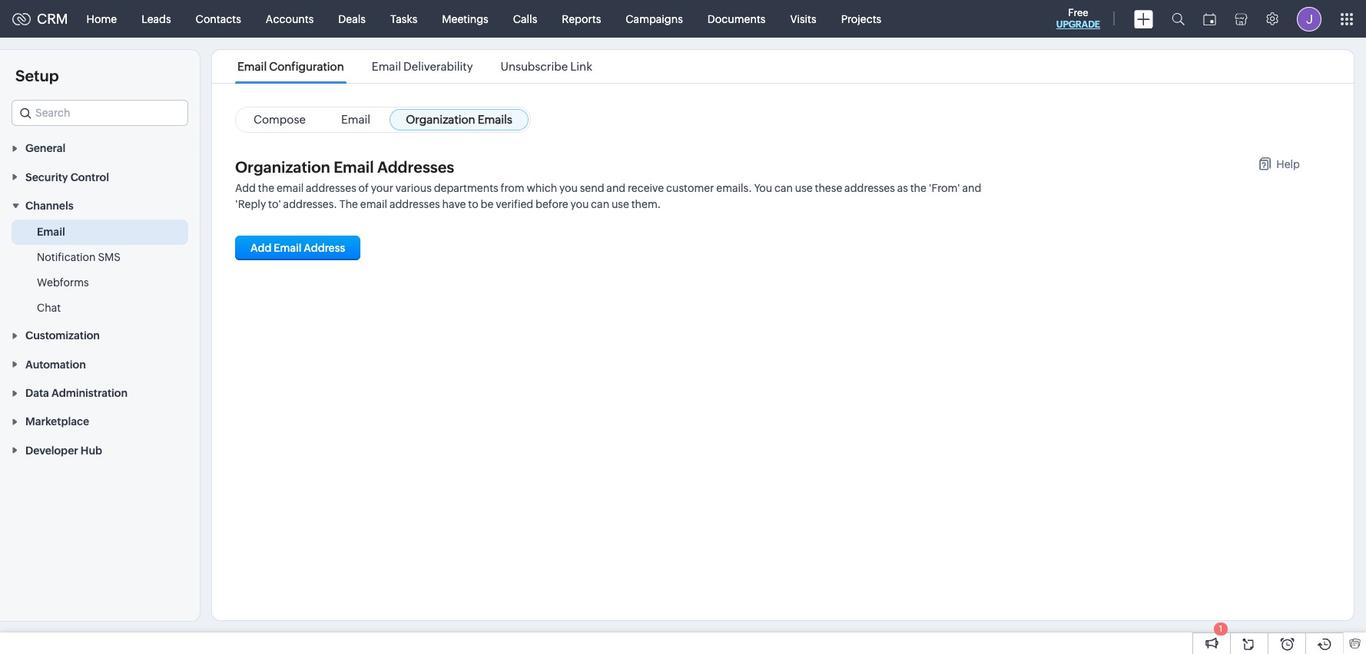 Task type: locate. For each thing, give the bounding box(es) containing it.
0 horizontal spatial and
[[607, 182, 626, 194]]

0 horizontal spatial use
[[612, 198, 629, 211]]

can down send at the top of the page
[[591, 198, 610, 211]]

projects link
[[829, 0, 894, 37]]

calendar image
[[1204, 13, 1217, 25]]

'reply
[[235, 198, 266, 211]]

from
[[501, 182, 525, 194]]

notification
[[37, 251, 96, 264]]

organization emails link
[[390, 109, 529, 131]]

1 horizontal spatial organization
[[406, 113, 475, 126]]

setup
[[15, 67, 59, 85]]

upgrade
[[1057, 19, 1101, 30]]

accounts link
[[254, 0, 326, 37]]

email up to' on the left top
[[277, 182, 304, 194]]

organization email addresses
[[235, 158, 454, 176]]

campaigns
[[626, 13, 683, 25]]

can right you
[[775, 182, 793, 194]]

add for add the email addresses of your various departments from which you send and receive customer emails. you can use these addresses as the 'from' and 'reply to' addresses. the email addresses have to be verified before you can use them.
[[235, 182, 256, 194]]

1 horizontal spatial email
[[360, 198, 387, 211]]

email left address
[[274, 242, 302, 254]]

send
[[580, 182, 605, 194]]

organization down deliverability
[[406, 113, 475, 126]]

addresses.
[[283, 198, 337, 211]]

email down channels
[[37, 226, 65, 238]]

email link up 'organization email addresses'
[[325, 109, 387, 131]]

add down the "'reply"
[[251, 242, 272, 254]]

1 vertical spatial email link
[[37, 224, 65, 240]]

calls link
[[501, 0, 550, 37]]

crm
[[37, 11, 68, 27]]

email
[[277, 182, 304, 194], [360, 198, 387, 211]]

email down your
[[360, 198, 387, 211]]

create menu element
[[1125, 0, 1163, 37]]

1 vertical spatial organization
[[235, 158, 330, 176]]

search element
[[1163, 0, 1194, 38]]

add for add email address
[[251, 242, 272, 254]]

create menu image
[[1134, 10, 1154, 28]]

deliverability
[[404, 60, 473, 73]]

profile image
[[1297, 7, 1322, 31]]

compose link
[[238, 109, 322, 131]]

automation button
[[0, 350, 200, 379]]

departments
[[434, 182, 499, 194]]

0 horizontal spatial email
[[277, 182, 304, 194]]

add inside add the email addresses of your various departments from which you send and receive customer emails. you can use these addresses as the 'from' and 'reply to' addresses. the email addresses have to be verified before you can use them.
[[235, 182, 256, 194]]

0 vertical spatial use
[[795, 182, 813, 194]]

you
[[560, 182, 578, 194], [571, 198, 589, 211]]

sms
[[98, 251, 121, 264]]

the right as
[[911, 182, 927, 194]]

list containing email configuration
[[224, 50, 606, 83]]

the
[[258, 182, 274, 194], [911, 182, 927, 194]]

2 the from the left
[[911, 182, 927, 194]]

organization up to' on the left top
[[235, 158, 330, 176]]

1 vertical spatial use
[[612, 198, 629, 211]]

0 vertical spatial organization
[[406, 113, 475, 126]]

search image
[[1172, 12, 1185, 25]]

you up before
[[560, 182, 578, 194]]

addresses
[[377, 158, 454, 176]]

receive
[[628, 182, 664, 194]]

0 horizontal spatial email link
[[37, 224, 65, 240]]

email link down channels
[[37, 224, 65, 240]]

1 vertical spatial add
[[251, 242, 272, 254]]

0 horizontal spatial organization
[[235, 158, 330, 176]]

reports link
[[550, 0, 614, 37]]

channels region
[[0, 220, 200, 321]]

addresses left as
[[845, 182, 895, 194]]

1 horizontal spatial and
[[963, 182, 982, 194]]

have
[[442, 198, 466, 211]]

0 vertical spatial email link
[[325, 109, 387, 131]]

1 vertical spatial email
[[360, 198, 387, 211]]

can
[[775, 182, 793, 194], [591, 198, 610, 211]]

1 horizontal spatial email link
[[325, 109, 387, 131]]

0 vertical spatial add
[[235, 182, 256, 194]]

campaigns link
[[614, 0, 695, 37]]

contacts
[[196, 13, 241, 25]]

email left configuration
[[238, 60, 267, 73]]

channels
[[25, 200, 74, 212]]

addresses up the
[[306, 182, 356, 194]]

notification sms
[[37, 251, 121, 264]]

and
[[607, 182, 626, 194], [963, 182, 982, 194]]

add
[[235, 182, 256, 194], [251, 242, 272, 254]]

documents link
[[695, 0, 778, 37]]

as
[[897, 182, 908, 194]]

email
[[238, 60, 267, 73], [372, 60, 401, 73], [341, 113, 371, 126], [334, 158, 374, 176], [37, 226, 65, 238], [274, 242, 302, 254]]

calls
[[513, 13, 537, 25]]

1 horizontal spatial addresses
[[390, 198, 440, 211]]

channels button
[[0, 191, 200, 220]]

you
[[754, 182, 773, 194]]

1 horizontal spatial the
[[911, 182, 927, 194]]

list
[[224, 50, 606, 83]]

0 horizontal spatial the
[[258, 182, 274, 194]]

be
[[481, 198, 494, 211]]

and right the 'from'
[[963, 182, 982, 194]]

automation
[[25, 359, 86, 371]]

0 vertical spatial you
[[560, 182, 578, 194]]

0 vertical spatial email
[[277, 182, 304, 194]]

and right send at the top of the page
[[607, 182, 626, 194]]

use left them.
[[612, 198, 629, 211]]

organization emails
[[406, 113, 513, 126]]

organization inside 'organization emails' link
[[406, 113, 475, 126]]

add email address button
[[235, 236, 361, 261]]

data
[[25, 387, 49, 400]]

addresses
[[306, 182, 356, 194], [845, 182, 895, 194], [390, 198, 440, 211]]

add the email addresses of your various departments from which you send and receive customer emails. you can use these addresses as the 'from' and 'reply to' addresses. the email addresses have to be verified before you can use them.
[[235, 182, 982, 211]]

tasks link
[[378, 0, 430, 37]]

leads link
[[129, 0, 183, 37]]

addresses down various
[[390, 198, 440, 211]]

address
[[304, 242, 345, 254]]

None field
[[12, 100, 188, 126]]

unsubscribe link link
[[498, 60, 595, 73]]

marketplace button
[[0, 407, 200, 436]]

use left these
[[795, 182, 813, 194]]

free upgrade
[[1057, 7, 1101, 30]]

you down send at the top of the page
[[571, 198, 589, 211]]

add up the "'reply"
[[235, 182, 256, 194]]

your
[[371, 182, 393, 194]]

these
[[815, 182, 843, 194]]

organization
[[406, 113, 475, 126], [235, 158, 330, 176]]

home
[[87, 13, 117, 25]]

0 vertical spatial can
[[775, 182, 793, 194]]

the up to' on the left top
[[258, 182, 274, 194]]

1 horizontal spatial can
[[775, 182, 793, 194]]

0 horizontal spatial can
[[591, 198, 610, 211]]

add inside add email address button
[[251, 242, 272, 254]]

help
[[1277, 158, 1300, 171]]



Task type: describe. For each thing, give the bounding box(es) containing it.
before
[[536, 198, 568, 211]]

profile element
[[1288, 0, 1331, 37]]

email configuration link
[[235, 60, 347, 73]]

them.
[[632, 198, 661, 211]]

1 and from the left
[[607, 182, 626, 194]]

customer
[[666, 182, 714, 194]]

home link
[[74, 0, 129, 37]]

email deliverability link
[[370, 60, 475, 73]]

contacts link
[[183, 0, 254, 37]]

visits link
[[778, 0, 829, 37]]

of
[[359, 182, 369, 194]]

1 vertical spatial can
[[591, 198, 610, 211]]

compose
[[254, 113, 306, 126]]

customization
[[25, 330, 100, 342]]

email up 'organization email addresses'
[[341, 113, 371, 126]]

hub
[[81, 445, 102, 457]]

security
[[25, 171, 68, 183]]

2 horizontal spatial addresses
[[845, 182, 895, 194]]

email up of
[[334, 158, 374, 176]]

email down tasks on the left of page
[[372, 60, 401, 73]]

verified
[[496, 198, 534, 211]]

documents
[[708, 13, 766, 25]]

marketplace
[[25, 416, 89, 428]]

deals link
[[326, 0, 378, 37]]

deals
[[338, 13, 366, 25]]

general button
[[0, 134, 200, 162]]

customization button
[[0, 321, 200, 350]]

control
[[70, 171, 109, 183]]

link
[[570, 60, 593, 73]]

data administration button
[[0, 379, 200, 407]]

organization for organization emails
[[406, 113, 475, 126]]

projects
[[841, 13, 882, 25]]

0 horizontal spatial addresses
[[306, 182, 356, 194]]

organization for organization email addresses
[[235, 158, 330, 176]]

tasks
[[390, 13, 418, 25]]

security control
[[25, 171, 109, 183]]

to
[[468, 198, 479, 211]]

webforms link
[[37, 275, 89, 291]]

email deliverability
[[372, 60, 473, 73]]

email inside the channels region
[[37, 226, 65, 238]]

meetings link
[[430, 0, 501, 37]]

crm link
[[12, 11, 68, 27]]

Search text field
[[12, 101, 188, 125]]

developer
[[25, 445, 78, 457]]

developer hub
[[25, 445, 102, 457]]

1 vertical spatial you
[[571, 198, 589, 211]]

to'
[[268, 198, 281, 211]]

leads
[[142, 13, 171, 25]]

unsubscribe
[[501, 60, 568, 73]]

general
[[25, 142, 66, 155]]

1 the from the left
[[258, 182, 274, 194]]

meetings
[[442, 13, 489, 25]]

chat
[[37, 302, 61, 314]]

visits
[[790, 13, 817, 25]]

accounts
[[266, 13, 314, 25]]

logo image
[[12, 13, 31, 25]]

data administration
[[25, 387, 128, 400]]

2 and from the left
[[963, 182, 982, 194]]

free
[[1069, 7, 1089, 18]]

which
[[527, 182, 557, 194]]

administration
[[51, 387, 128, 400]]

unsubscribe link
[[501, 60, 593, 73]]

configuration
[[269, 60, 344, 73]]

security control button
[[0, 162, 200, 191]]

1
[[1220, 625, 1223, 634]]

emails
[[478, 113, 513, 126]]

webforms
[[37, 277, 89, 289]]

developer hub button
[[0, 436, 200, 465]]

notification sms link
[[37, 250, 121, 265]]

various
[[396, 182, 432, 194]]

chat link
[[37, 301, 61, 316]]

add email address
[[251, 242, 345, 254]]

the
[[340, 198, 358, 211]]

emails.
[[717, 182, 752, 194]]

1 horizontal spatial use
[[795, 182, 813, 194]]

email inside add email address button
[[274, 242, 302, 254]]

'from'
[[929, 182, 961, 194]]

reports
[[562, 13, 601, 25]]



Task type: vqa. For each thing, say whether or not it's contained in the screenshot.
'Purchase Orders'
no



